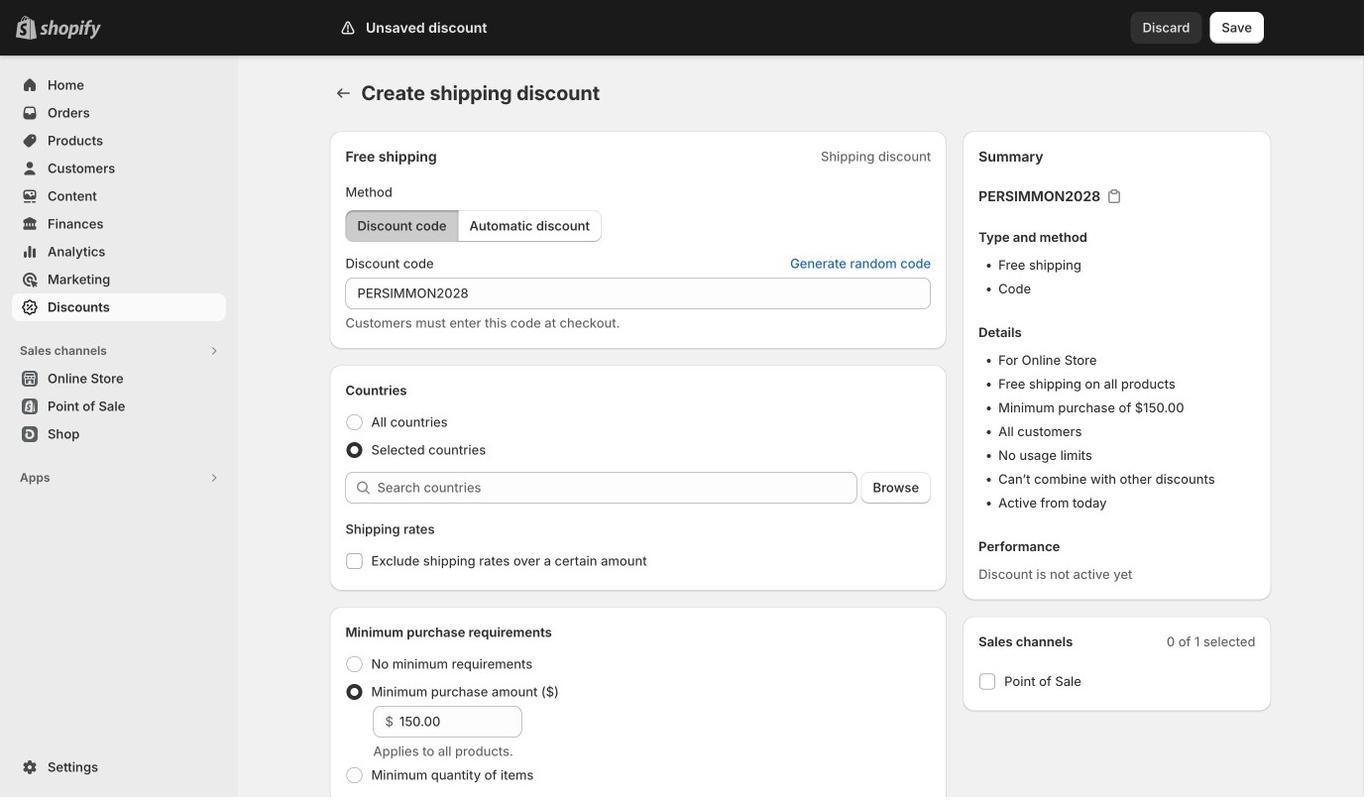 Task type: vqa. For each thing, say whether or not it's contained in the screenshot.
yyyy-mm-dd text field
no



Task type: describe. For each thing, give the bounding box(es) containing it.
0.00 text field
[[400, 706, 522, 738]]

shopify image
[[40, 20, 101, 39]]



Task type: locate. For each thing, give the bounding box(es) containing it.
Search countries text field
[[377, 472, 857, 504]]

None text field
[[346, 278, 931, 309]]



